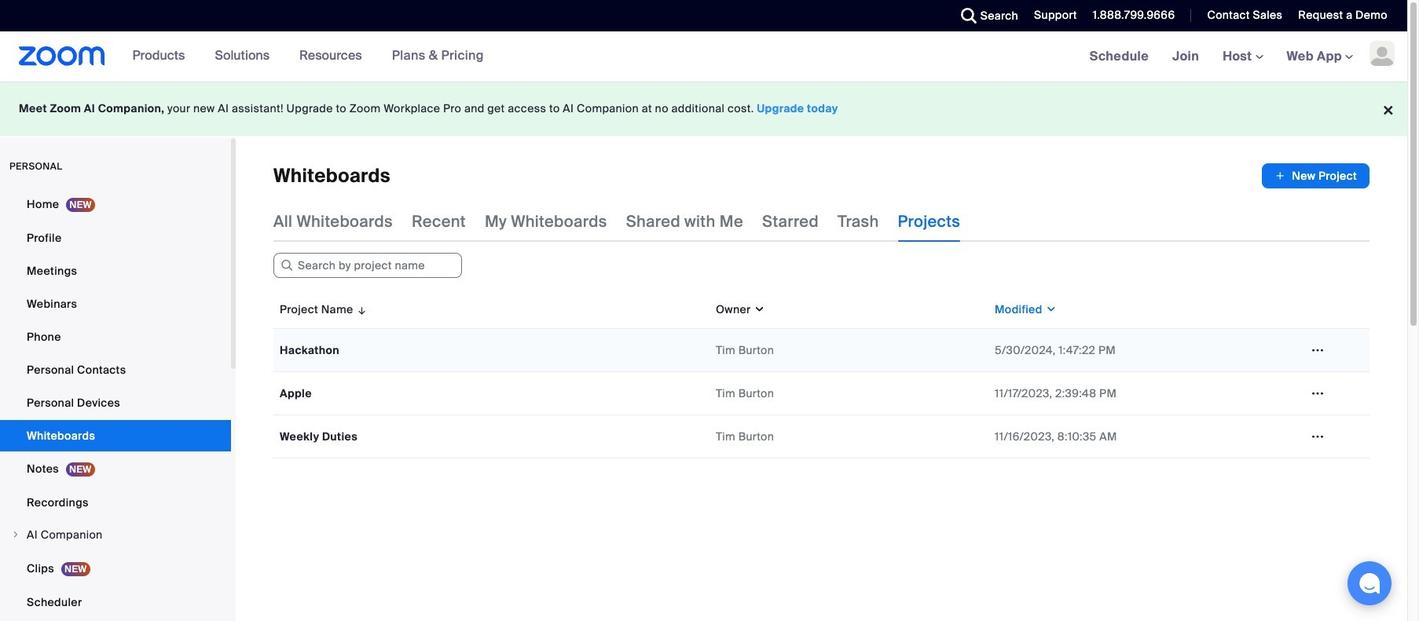 Task type: vqa. For each thing, say whether or not it's contained in the screenshot.
first edit project image from the bottom
yes



Task type: describe. For each thing, give the bounding box(es) containing it.
2 edit project image from the top
[[1305, 430, 1330, 444]]

zoom logo image
[[19, 46, 105, 66]]

open chat image
[[1359, 573, 1381, 595]]

profile picture image
[[1370, 41, 1395, 66]]

personal menu menu
[[0, 189, 231, 622]]



Task type: locate. For each thing, give the bounding box(es) containing it.
banner
[[0, 31, 1407, 83]]

edit project image
[[1305, 387, 1330, 401], [1305, 430, 1330, 444]]

arrow down image
[[353, 300, 368, 319]]

right image
[[11, 530, 20, 540]]

down image
[[751, 302, 765, 317]]

application
[[273, 291, 1381, 471]]

menu item
[[0, 520, 231, 552]]

product information navigation
[[105, 31, 496, 82]]

tabs of all whiteboard page tab list
[[273, 201, 960, 242]]

add image
[[1275, 168, 1286, 184]]

0 vertical spatial edit project image
[[1305, 387, 1330, 401]]

edit project image
[[1305, 343, 1330, 358]]

footer
[[0, 82, 1407, 136]]

meetings navigation
[[1078, 31, 1407, 83]]

Search text field
[[273, 253, 462, 278]]

1 edit project image from the top
[[1305, 387, 1330, 401]]

1 vertical spatial edit project image
[[1305, 430, 1330, 444]]



